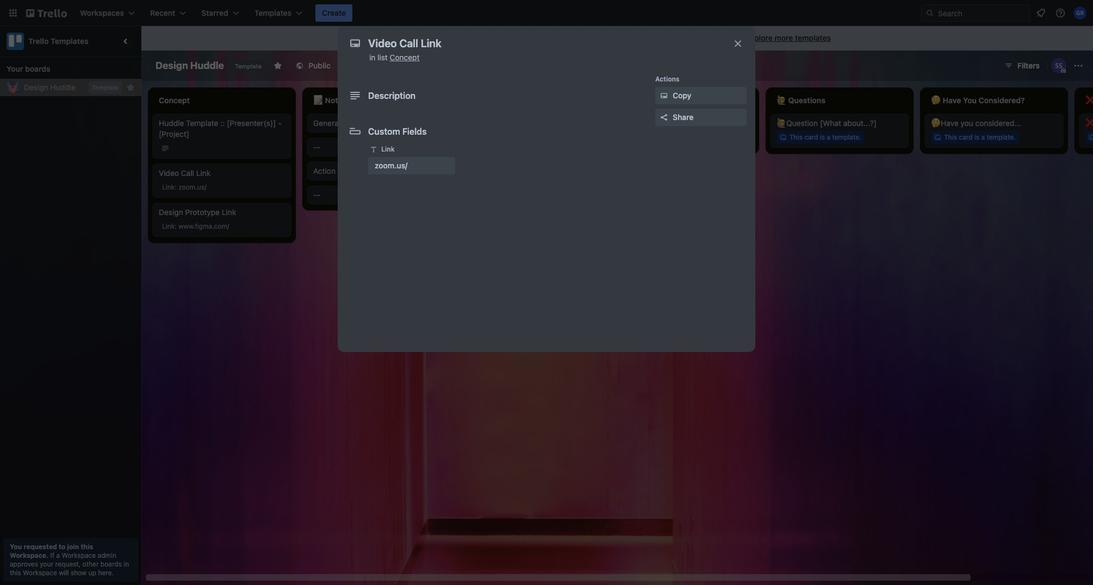 Task type: describe. For each thing, give the bounding box(es) containing it.
[i'm
[[665, 119, 679, 128]]

design inside the design prototype link link : www.figma.com/
[[159, 208, 183, 217]]

0 horizontal spatial design huddle
[[24, 83, 76, 92]]

0 vertical spatial to
[[590, 33, 597, 42]]

www.figma.com/
[[179, 223, 229, 231]]

notes:
[[343, 119, 366, 128]]

🤔have you considered...
[[931, 119, 1021, 128]]

your
[[40, 561, 53, 569]]

a left public at the top of page
[[435, 33, 439, 42]]

huddle template :: [presenter(s)] - [project] link
[[159, 118, 285, 140]]

explore
[[746, 33, 773, 42]]

copy link
[[656, 87, 747, 104]]

share button
[[656, 109, 747, 126]]

sm image
[[659, 90, 670, 101]]

admin
[[98, 552, 116, 560]]

share
[[673, 113, 694, 122]]

sure
[[695, 119, 710, 128]]

👎negative [i'm not sure about...]
[[622, 119, 741, 128]]

[presenter(s)]
[[227, 119, 276, 128]]

👎negative [i'm not sure about...] link
[[622, 118, 749, 129]]

🙋question [what about...?] link
[[777, 118, 903, 129]]

template
[[465, 33, 495, 42]]

call
[[181, 169, 194, 178]]

design prototype link link
[[159, 207, 285, 218]]

0 vertical spatial sm image
[[397, 33, 408, 44]]

open information menu image
[[1055, 8, 1066, 18]]

is for 🤔have you considered...
[[975, 133, 980, 141]]

templates
[[795, 33, 831, 42]]

the
[[547, 33, 559, 42]]

Search field
[[935, 5, 1030, 21]]

trello
[[28, 36, 49, 46]]

primary element
[[0, 0, 1094, 26]]

this card is a template. for you
[[944, 133, 1016, 141]]

video
[[159, 169, 179, 178]]

0 vertical spatial workspace
[[62, 552, 96, 560]]

your
[[7, 64, 23, 73]]

workspace.
[[10, 552, 48, 560]]

video call link link
[[159, 168, 285, 179]]

more
[[775, 33, 793, 42]]

design huddle link
[[24, 82, 86, 93]]

explore more templates link
[[740, 29, 838, 47]]

public
[[441, 33, 462, 42]]

video call link link : zoom.us/
[[159, 169, 211, 192]]

this for 🤔have you considered...
[[944, 133, 957, 141]]

show menu image
[[1073, 60, 1084, 71]]

0 horizontal spatial huddle
[[50, 83, 76, 92]]

a down 🤔have you considered...
[[982, 133, 985, 141]]

if
[[50, 552, 54, 560]]

- inside "huddle template :: [presenter(s)] - [project]"
[[278, 119, 282, 128]]

huddle template :: [presenter(s)] - [project]
[[159, 119, 282, 139]]

custom fields
[[368, 127, 427, 137]]

search image
[[926, 9, 935, 17]]

::
[[220, 119, 225, 128]]

1 -- from the top
[[313, 143, 320, 152]]

copy
[[673, 91, 692, 100]]

table
[[407, 61, 426, 70]]

templates
[[51, 36, 89, 46]]

not
[[681, 119, 692, 128]]

internet
[[561, 33, 588, 42]]

your boards with 1 items element
[[7, 63, 129, 76]]

this card is a template. for [what
[[790, 133, 862, 141]]

explore more templates
[[746, 33, 831, 42]]

: for video
[[175, 183, 177, 192]]

[what
[[820, 119, 842, 128]]

board
[[358, 61, 379, 70]]

starred icon image
[[126, 83, 135, 92]]

design inside 'text box'
[[156, 60, 188, 71]]

join
[[67, 544, 79, 552]]

a down 🙋question [what about...?]
[[827, 133, 831, 141]]

list
[[378, 53, 388, 62]]

card for 🤔have
[[959, 133, 973, 141]]

description
[[368, 91, 416, 101]]

table link
[[388, 57, 432, 75]]

to inside you requested to join this workspace.
[[59, 544, 65, 552]]

🙋question [what about...?]
[[777, 119, 877, 128]]

this inside if a workspace admin approves your request, other boards in this workspace will show up here.
[[10, 570, 21, 578]]

general notes: link
[[313, 118, 440, 129]]

template. for about...?]
[[833, 133, 862, 141]]

approves
[[10, 561, 38, 569]]

: for design
[[175, 223, 177, 231]]

star or unstar board image
[[274, 61, 282, 70]]



Task type: locate. For each thing, give the bounding box(es) containing it.
🙋question
[[777, 119, 818, 128]]

this for 🙋question [what about...?]
[[790, 133, 803, 141]]

workspace down the your
[[23, 570, 57, 578]]

this is a public template for anyone on the internet to copy.
[[410, 33, 618, 42]]

to left copy.
[[590, 33, 597, 42]]

template
[[235, 63, 262, 70], [92, 84, 119, 91], [186, 119, 218, 128]]

action items
[[313, 166, 357, 176]]

1 vertical spatial workspace
[[23, 570, 57, 578]]

0 horizontal spatial zoom.us/
[[179, 183, 207, 192]]

template left star or unstar board icon
[[235, 63, 262, 70]]

about...]
[[712, 119, 741, 128]]

🤔have you considered... link
[[931, 118, 1058, 129]]

1 horizontal spatial boards
[[101, 561, 122, 569]]

2 template. from the left
[[987, 133, 1016, 141]]

-- link down action items link
[[313, 190, 440, 201]]

link right call on the top left
[[196, 169, 211, 178]]

workspace
[[62, 552, 96, 560], [23, 570, 57, 578]]

public button
[[289, 57, 337, 75]]

a inside if a workspace admin approves your request, other boards in this workspace will show up here.
[[56, 552, 60, 560]]

link down video
[[162, 183, 175, 192]]

: inside video call link link : zoom.us/
[[175, 183, 177, 192]]

1 horizontal spatial this card is a template.
[[944, 133, 1016, 141]]

on
[[537, 33, 545, 42]]

to left join
[[59, 544, 65, 552]]

-- up action
[[313, 143, 320, 152]]

this card is a template. down 🙋question [what about...?]
[[790, 133, 862, 141]]

this
[[410, 33, 425, 42], [790, 133, 803, 141], [944, 133, 957, 141]]

0 horizontal spatial is
[[427, 33, 433, 42]]

huddle inside 'text box'
[[190, 60, 224, 71]]

request,
[[55, 561, 81, 569]]

design prototype link link : www.figma.com/
[[159, 208, 236, 231]]

is for 🙋question [what about...?]
[[820, 133, 825, 141]]

1 horizontal spatial sm image
[[397, 33, 408, 44]]

0 horizontal spatial in
[[124, 561, 129, 569]]

prototype
[[185, 208, 220, 217]]

action
[[313, 166, 336, 176]]

create button
[[316, 4, 353, 22]]

1 horizontal spatial in
[[369, 53, 376, 62]]

greg robinson (gregrobinson96) image
[[1074, 7, 1087, 20]]

will
[[59, 570, 69, 578]]

1 vertical spatial design
[[24, 83, 48, 92]]

this up concept
[[410, 33, 425, 42]]

filters
[[1018, 61, 1040, 70]]

1 vertical spatial boards
[[101, 561, 122, 569]]

1 horizontal spatial zoom.us/
[[375, 161, 408, 170]]

🤔have
[[931, 119, 959, 128]]

in left list
[[369, 53, 376, 62]]

custom
[[368, 127, 400, 137]]

link
[[381, 145, 395, 153], [196, 169, 211, 178], [162, 183, 175, 192], [222, 208, 236, 217], [162, 223, 175, 231]]

card down the 🙋question
[[805, 133, 818, 141]]

0 horizontal spatial template
[[92, 84, 119, 91]]

0 horizontal spatial this
[[10, 570, 21, 578]]

1 vertical spatial template
[[92, 84, 119, 91]]

sm image down custom
[[368, 144, 379, 155]]

1 vertical spatial in
[[124, 561, 129, 569]]

this down 🤔have
[[944, 133, 957, 141]]

0 horizontal spatial this card is a template.
[[790, 133, 862, 141]]

board link
[[340, 57, 386, 75]]

actions
[[656, 75, 680, 83]]

1 horizontal spatial is
[[820, 133, 825, 141]]

show
[[71, 570, 87, 578]]

1 horizontal spatial template
[[186, 119, 218, 128]]

zoom.us/ inside video call link link : zoom.us/
[[179, 183, 207, 192]]

huddle inside "huddle template :: [presenter(s)] - [project]"
[[159, 119, 184, 128]]

0 horizontal spatial workspace
[[23, 570, 57, 578]]

this card is a template. down 🤔have you considered...
[[944, 133, 1016, 141]]

link left www.figma.com/ on the left of page
[[162, 223, 175, 231]]

requested
[[24, 544, 57, 552]]

1 vertical spatial to
[[59, 544, 65, 552]]

0 vertical spatial template
[[235, 63, 262, 70]]

sm image up concept link
[[397, 33, 408, 44]]

you
[[961, 119, 974, 128]]

zoom.us/
[[375, 161, 408, 170], [179, 183, 207, 192]]

your boards
[[7, 64, 50, 73]]

general notes:
[[313, 119, 366, 128]]

this card is a template.
[[790, 133, 862, 141], [944, 133, 1016, 141]]

1 horizontal spatial this
[[790, 133, 803, 141]]

0 horizontal spatial card
[[805, 133, 818, 141]]

considered...
[[976, 119, 1021, 128]]

: inside the design prototype link link : www.figma.com/
[[175, 223, 177, 231]]

template left ::
[[186, 119, 218, 128]]

zoom.us/ down call on the top left
[[179, 183, 207, 192]]

-
[[278, 119, 282, 128], [313, 143, 317, 152], [317, 143, 320, 152], [313, 190, 317, 200], [317, 190, 320, 200]]

1 vertical spatial huddle
[[50, 83, 76, 92]]

1 -- link from the top
[[313, 142, 440, 153]]

1 horizontal spatial this
[[81, 544, 93, 552]]

general
[[313, 119, 341, 128]]

0 vertical spatial design
[[156, 60, 188, 71]]

is left public at the top of page
[[427, 33, 433, 42]]

this
[[81, 544, 93, 552], [10, 570, 21, 578]]

in
[[369, 53, 376, 62], [124, 561, 129, 569]]

card for 🙋question
[[805, 133, 818, 141]]

copy.
[[599, 33, 618, 42]]

[project]
[[159, 129, 189, 139]]

workspace down join
[[62, 552, 96, 560]]

1 horizontal spatial to
[[590, 33, 597, 42]]

2 this card is a template. from the left
[[944, 133, 1016, 141]]

1 this card is a template. from the left
[[790, 133, 862, 141]]

stu smith (stusmith18) image
[[1052, 58, 1067, 73]]

0 vertical spatial --
[[313, 143, 320, 152]]

2 -- from the top
[[313, 190, 320, 200]]

0 horizontal spatial boards
[[25, 64, 50, 73]]

items
[[338, 166, 357, 176]]

in right the other
[[124, 561, 129, 569]]

boards
[[25, 64, 50, 73], [101, 561, 122, 569]]

huddle
[[190, 60, 224, 71], [50, 83, 76, 92], [159, 119, 184, 128]]

-- link
[[313, 142, 440, 153], [313, 190, 440, 201]]

2 horizontal spatial huddle
[[190, 60, 224, 71]]

:
[[175, 183, 177, 192], [175, 223, 177, 231]]

is down 🙋question [what about...?]
[[820, 133, 825, 141]]

1 : from the top
[[175, 183, 177, 192]]

template. down the 🙋question [what about...?] link at the right of the page
[[833, 133, 862, 141]]

in list concept
[[369, 53, 420, 62]]

0 horizontal spatial this
[[410, 33, 425, 42]]

you requested to join this workspace.
[[10, 544, 93, 560]]

a
[[435, 33, 439, 42], [827, 133, 831, 141], [982, 133, 985, 141], [56, 552, 60, 560]]

1 vertical spatial -- link
[[313, 190, 440, 201]]

1 card from the left
[[805, 133, 818, 141]]

template. for considered...
[[987, 133, 1016, 141]]

boards down admin
[[101, 561, 122, 569]]

1 vertical spatial design huddle
[[24, 83, 76, 92]]

Board name text field
[[150, 57, 230, 75]]

0 vertical spatial huddle
[[190, 60, 224, 71]]

1 vertical spatial :
[[175, 223, 177, 231]]

concept link
[[390, 53, 420, 62]]

None text field
[[363, 34, 722, 53]]

here.
[[98, 570, 114, 578]]

0 vertical spatial in
[[369, 53, 376, 62]]

1 vertical spatial this
[[10, 570, 21, 578]]

0 vertical spatial this
[[81, 544, 93, 552]]

template.
[[833, 133, 862, 141], [987, 133, 1016, 141]]

a right if on the bottom of page
[[56, 552, 60, 560]]

boards inside your boards with 1 items element
[[25, 64, 50, 73]]

1 horizontal spatial huddle
[[159, 119, 184, 128]]

to
[[590, 33, 597, 42], [59, 544, 65, 552]]

1 vertical spatial --
[[313, 190, 320, 200]]

filters button
[[1002, 57, 1044, 75]]

2 vertical spatial huddle
[[159, 119, 184, 128]]

action items link
[[313, 166, 440, 177]]

0 vertical spatial :
[[175, 183, 177, 192]]

2 vertical spatial template
[[186, 119, 218, 128]]

2 horizontal spatial is
[[975, 133, 980, 141]]

trello templates
[[28, 36, 89, 46]]

boards inside if a workspace admin approves your request, other boards in this workspace will show up here.
[[101, 561, 122, 569]]

if a workspace admin approves your request, other boards in this workspace will show up here.
[[10, 552, 129, 578]]

other
[[82, 561, 99, 569]]

0 vertical spatial zoom.us/
[[375, 161, 408, 170]]

this down the approves
[[10, 570, 21, 578]]

this inside you requested to join this workspace.
[[81, 544, 93, 552]]

about...?]
[[844, 119, 877, 128]]

-- down action
[[313, 190, 320, 200]]

: left www.figma.com/ on the left of page
[[175, 223, 177, 231]]

2 vertical spatial design
[[159, 208, 183, 217]]

0 vertical spatial design huddle
[[156, 60, 224, 71]]

template left starred icon at left
[[92, 84, 119, 91]]

boards right your
[[25, 64, 50, 73]]

1 vertical spatial zoom.us/
[[179, 183, 207, 192]]

👎negative
[[622, 119, 663, 128]]

1 horizontal spatial template.
[[987, 133, 1016, 141]]

anyone
[[509, 33, 535, 42]]

template inside "huddle template :: [presenter(s)] - [project]"
[[186, 119, 218, 128]]

logo for trello templates workspace image
[[7, 33, 24, 50]]

-- link down custom
[[313, 142, 440, 153]]

0 vertical spatial boards
[[25, 64, 50, 73]]

: down video
[[175, 183, 177, 192]]

is down 🤔have you considered...
[[975, 133, 980, 141]]

zoom.us/ down custom fields
[[375, 161, 408, 170]]

this right join
[[81, 544, 93, 552]]

template. down "considered..."
[[987, 133, 1016, 141]]

1 horizontal spatial design huddle
[[156, 60, 224, 71]]

up
[[89, 570, 96, 578]]

design huddle inside 'text box'
[[156, 60, 224, 71]]

create
[[322, 8, 346, 17]]

you
[[10, 544, 22, 552]]

for
[[497, 33, 507, 42]]

0 horizontal spatial to
[[59, 544, 65, 552]]

2 horizontal spatial this
[[944, 133, 957, 141]]

public
[[309, 61, 331, 70]]

0 horizontal spatial sm image
[[368, 144, 379, 155]]

2 : from the top
[[175, 223, 177, 231]]

card down you
[[959, 133, 973, 141]]

fields
[[403, 127, 427, 137]]

1 vertical spatial sm image
[[368, 144, 379, 155]]

0 horizontal spatial template.
[[833, 133, 862, 141]]

1 template. from the left
[[833, 133, 862, 141]]

1 horizontal spatial workspace
[[62, 552, 96, 560]]

2 horizontal spatial template
[[235, 63, 262, 70]]

link down custom
[[381, 145, 395, 153]]

2 -- link from the top
[[313, 190, 440, 201]]

concept
[[390, 53, 420, 62]]

--
[[313, 143, 320, 152], [313, 190, 320, 200]]

is
[[427, 33, 433, 42], [820, 133, 825, 141], [975, 133, 980, 141]]

this down the 🙋question
[[790, 133, 803, 141]]

2 card from the left
[[959, 133, 973, 141]]

1 horizontal spatial card
[[959, 133, 973, 141]]

0 notifications image
[[1035, 7, 1048, 20]]

design huddle
[[156, 60, 224, 71], [24, 83, 76, 92]]

card
[[805, 133, 818, 141], [959, 133, 973, 141]]

0 vertical spatial -- link
[[313, 142, 440, 153]]

in inside if a workspace admin approves your request, other boards in this workspace will show up here.
[[124, 561, 129, 569]]

link right prototype
[[222, 208, 236, 217]]

sm image
[[397, 33, 408, 44], [368, 144, 379, 155]]



Task type: vqa. For each thing, say whether or not it's contained in the screenshot.
Design Huddle text field
yes



